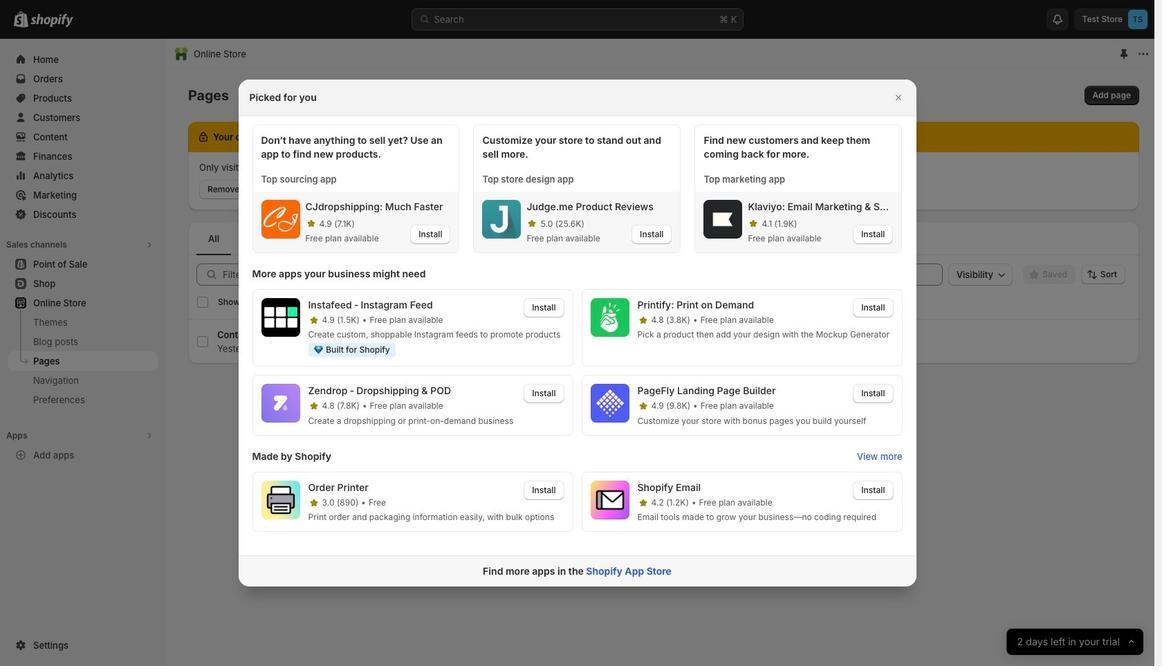 Task type: describe. For each thing, give the bounding box(es) containing it.
online store image
[[174, 47, 188, 61]]

built for shopify image
[[314, 346, 323, 355]]



Task type: locate. For each thing, give the bounding box(es) containing it.
shopify image
[[30, 14, 73, 28]]

dialog
[[0, 79, 1155, 587]]



Task type: vqa. For each thing, say whether or not it's contained in the screenshot.
Shopify "IMAGE"
yes



